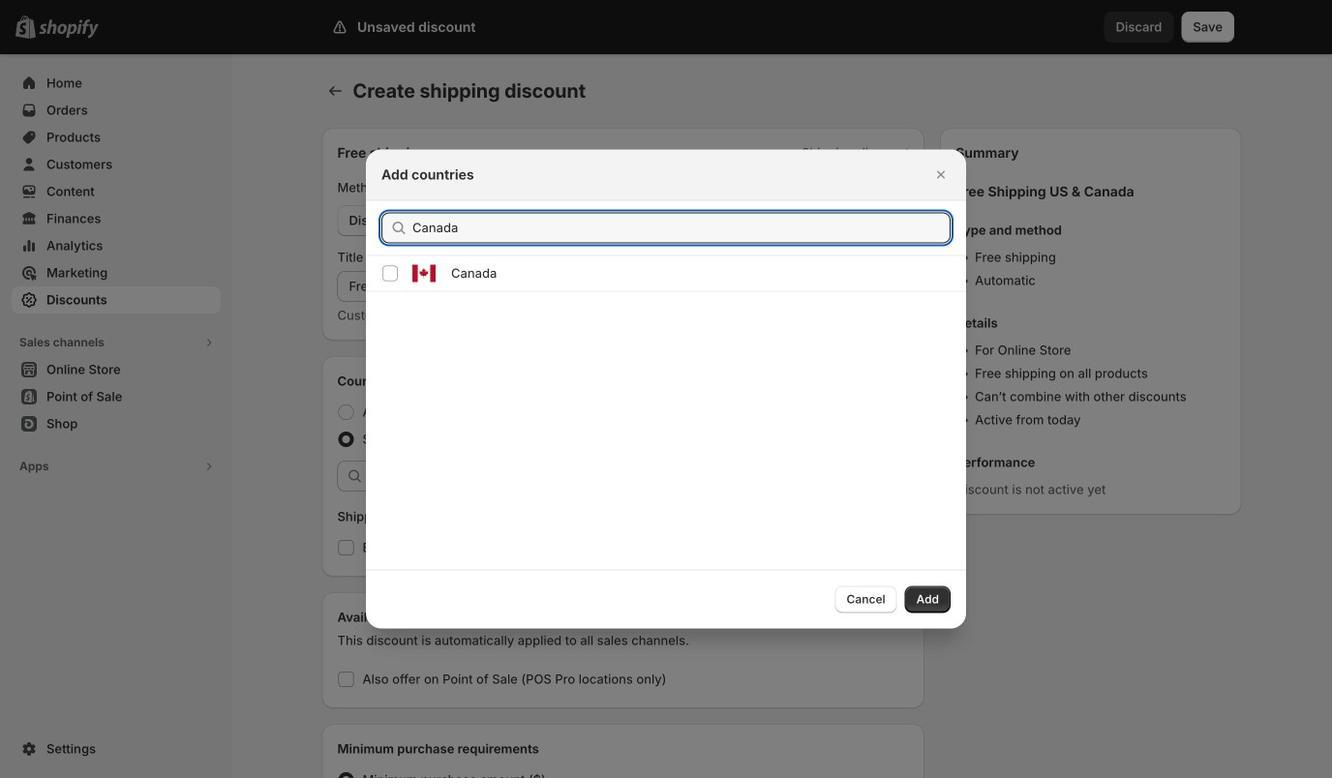 Task type: vqa. For each thing, say whether or not it's contained in the screenshot.
Search
no



Task type: describe. For each thing, give the bounding box(es) containing it.
Search countries text field
[[413, 213, 951, 244]]

shopify image
[[39, 19, 99, 38]]



Task type: locate. For each thing, give the bounding box(es) containing it.
dialog
[[0, 150, 1333, 629]]



